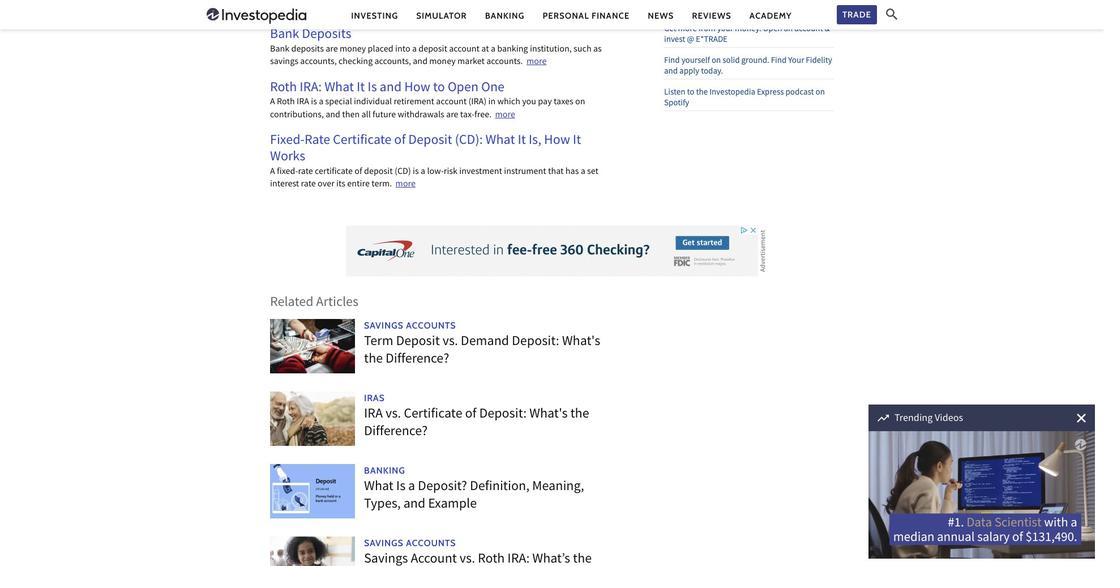 Task type: vqa. For each thing, say whether or not it's contained in the screenshot.
Bank of America
no



Task type: locate. For each thing, give the bounding box(es) containing it.
2 horizontal spatial is
[[413, 165, 419, 179]]

ira vs. certificate of deposit: what's the difference? link
[[270, 387, 610, 455]]

more link for deposit
[[527, 56, 547, 69]]

free.
[[475, 109, 492, 122]]

0 vertical spatial account
[[474, 0, 505, 4]]

fixed-
[[277, 165, 298, 179]]

1 horizontal spatial accounts,
[[375, 56, 411, 69]]

1 vertical spatial savings
[[270, 56, 299, 69]]

you
[[523, 96, 537, 110]]

1 vertical spatial account
[[449, 43, 480, 57]]

2 bank from the top
[[270, 43, 290, 57]]

more for how
[[396, 178, 416, 192]]

what's inside ira vs. certificate of deposit: what's the difference?
[[530, 404, 568, 425]]

1 vertical spatial certificate
[[315, 165, 353, 179]]

accounts.
[[487, 56, 523, 69]]

savings up simulator
[[444, 0, 473, 4]]

higher right with
[[525, 0, 550, 4]]

is inside what is a deposit? definition, meaning, types, and example
[[397, 477, 406, 497]]

1 vertical spatial ira
[[364, 404, 383, 425]]

0 vertical spatial (cd)
[[384, 0, 400, 4]]

deposit right its
[[364, 165, 393, 179]]

it up has
[[573, 131, 582, 151]]

a left ira:
[[270, 96, 275, 110]]

0 vertical spatial a
[[270, 0, 275, 4]]

it left is,
[[518, 131, 526, 151]]

accounts, right checking
[[375, 56, 411, 69]]

related articles
[[270, 293, 359, 313]]

deposit inside the fixed-rate certificate of deposit (cd): what it is, how it works a fixed-rate certificate of deposit (cd) is a low-risk investment instrument that has a set interest rate over its entire term.
[[364, 165, 393, 179]]

more link right free.
[[495, 109, 516, 122]]

interest inside the fixed-rate certificate of deposit (cd): what it is, how it works a fixed-rate certificate of deposit (cd) is a low-risk investment instrument that has a set interest rate over its entire term.
[[270, 178, 299, 192]]

roth
[[270, 78, 297, 98], [277, 96, 295, 110]]

money left placed
[[340, 43, 366, 57]]

finance
[[592, 10, 630, 21]]

1 vertical spatial interest
[[270, 178, 299, 192]]

deposit:
[[512, 332, 560, 352], [480, 404, 527, 425]]

bank left 'deposits' at the left
[[270, 43, 290, 57]]

0 vertical spatial in
[[424, 3, 431, 16]]

deposit?
[[418, 477, 468, 497]]

difference? for vs.
[[364, 422, 428, 443]]

0 vertical spatial what
[[325, 78, 354, 98]]

1 vertical spatial vs.
[[386, 404, 401, 425]]

the inside term deposit vs. demand deposit: what's the difference?
[[364, 350, 383, 370]]

0 vertical spatial deposit
[[409, 131, 453, 151]]

the inside ira vs. certificate of deposit: what's the difference?
[[571, 404, 590, 425]]

and right types,
[[404, 495, 426, 515]]

0 vertical spatial ira
[[297, 96, 309, 110]]

3 a from the top
[[270, 165, 275, 179]]

difference?
[[386, 350, 450, 370], [364, 422, 428, 443]]

0 horizontal spatial accounts,
[[300, 56, 337, 69]]

what's for ira vs. certificate of deposit: what's the difference?
[[530, 404, 568, 425]]

0 vertical spatial difference?
[[386, 350, 450, 370]]

1 vertical spatial certificate
[[404, 404, 463, 425]]

account
[[474, 0, 505, 4], [449, 43, 480, 57], [436, 96, 467, 110]]

placed
[[368, 43, 394, 57]]

1 vertical spatial what's
[[530, 404, 568, 425]]

deposit: inside term deposit vs. demand deposit: what's the difference?
[[512, 332, 560, 352]]

certificate for rate
[[333, 131, 392, 151]]

0 vertical spatial how
[[405, 78, 431, 98]]

interest inside a jumbo certificate of deposit (cd) is a type of savings account with higher balance requirements than a traditional cd that, in return, pays a higher interest rate.
[[513, 3, 542, 16]]

difference? inside ira vs. certificate of deposit: what's the difference?
[[364, 422, 428, 443]]

0 horizontal spatial savings
[[270, 56, 299, 69]]

more link for one
[[495, 109, 516, 122]]

0 horizontal spatial are
[[326, 43, 338, 57]]

1 horizontal spatial vs.
[[443, 332, 458, 352]]

of inside ira vs. certificate of deposit: what's the difference?
[[465, 404, 477, 425]]

more for deposit
[[527, 56, 547, 69]]

advertisement element
[[665, 0, 835, 20], [665, 20, 835, 52], [665, 52, 835, 83], [665, 83, 835, 115], [346, 225, 759, 276]]

0 horizontal spatial it
[[357, 78, 365, 98]]

0 horizontal spatial is
[[368, 78, 377, 98]]

in right (ira)
[[489, 96, 496, 110]]

is inside 'roth ira: what it is and how to open one a roth ira is a special individual retirement account (ira) in which you pay taxes on contributions, and then all future withdrawals are tax-free.'
[[311, 96, 317, 110]]

0 vertical spatial vs.
[[443, 332, 458, 352]]

0 vertical spatial interest
[[513, 3, 542, 16]]

1 horizontal spatial the
[[571, 404, 590, 425]]

0 vertical spatial is
[[368, 78, 377, 98]]

(cd) up investing
[[384, 0, 400, 4]]

1 vertical spatial a
[[270, 96, 275, 110]]

deposit up investing
[[353, 0, 382, 4]]

1 vertical spatial in
[[489, 96, 496, 110]]

1 horizontal spatial higher
[[525, 0, 550, 4]]

1 horizontal spatial in
[[489, 96, 496, 110]]

than
[[323, 3, 341, 16]]

trending image
[[878, 414, 890, 421]]

what's
[[562, 332, 601, 352], [530, 404, 568, 425]]

withdrawals
[[398, 109, 445, 122]]

term deposit vs. demand deposit: what's the difference?
[[364, 332, 601, 370]]

1 horizontal spatial certificate
[[404, 404, 463, 425]]

(cd) right "term."
[[395, 165, 411, 179]]

what's inside term deposit vs. demand deposit: what's the difference?
[[562, 332, 601, 352]]

a right pays
[[480, 3, 485, 16]]

2 horizontal spatial what
[[486, 131, 515, 151]]

is left special
[[311, 96, 317, 110]]

what inside 'roth ira: what it is and how to open one a roth ira is a special individual retirement account (ira) in which you pay taxes on contributions, and then all future withdrawals are tax-free.'
[[325, 78, 354, 98]]

0 horizontal spatial interest
[[270, 178, 299, 192]]

banking link
[[485, 10, 525, 22]]

2 vertical spatial is
[[413, 165, 419, 179]]

money up 'roth ira: what it is and how to open one' link
[[430, 56, 456, 69]]

deposit right term
[[396, 332, 440, 352]]

close image
[[1078, 413, 1087, 422]]

open
[[448, 78, 479, 98]]

1 vertical spatial is
[[397, 477, 406, 497]]

account inside bank deposits bank deposits are money placed into a deposit account at a banking institution, such as savings accounts, checking accounts, and money market accounts.
[[449, 43, 480, 57]]

1 vertical spatial how
[[545, 131, 571, 151]]

1 horizontal spatial interest
[[513, 3, 542, 16]]

certificate inside ira vs. certificate of deposit: what's the difference?
[[404, 404, 463, 425]]

a left jumbo
[[270, 0, 275, 4]]

0 vertical spatial deposit:
[[512, 332, 560, 352]]

interest left rate.
[[513, 3, 542, 16]]

vs.
[[443, 332, 458, 352], [386, 404, 401, 425]]

more link
[[565, 3, 585, 16], [527, 56, 547, 69], [495, 109, 516, 122], [396, 178, 416, 192]]

is up all
[[368, 78, 377, 98]]

a inside 'roth ira: what it is and how to open one a roth ira is a special individual retirement account (ira) in which you pay taxes on contributions, and then all future withdrawals are tax-free.'
[[270, 96, 275, 110]]

deposit right into
[[419, 43, 448, 57]]

certificate inside the fixed-rate certificate of deposit (cd): what it is, how it works a fixed-rate certificate of deposit (cd) is a low-risk investment instrument that has a set interest rate over its entire term.
[[333, 131, 392, 151]]

deposit
[[409, 131, 453, 151], [396, 332, 440, 352]]

and inside what is a deposit? definition, meaning, types, and example
[[404, 495, 426, 515]]

1 horizontal spatial ira
[[364, 404, 383, 425]]

1 horizontal spatial it
[[518, 131, 526, 151]]

the for ira vs. certificate of deposit: what's the difference?
[[571, 404, 590, 425]]

deposits
[[292, 43, 324, 57]]

0 horizontal spatial how
[[405, 78, 431, 98]]

0 horizontal spatial ira
[[297, 96, 309, 110]]

1 horizontal spatial is
[[397, 477, 406, 497]]

1 horizontal spatial what
[[364, 477, 394, 497]]

a left the 'fixed-'
[[270, 165, 275, 179]]

1 vertical spatial the
[[571, 404, 590, 425]]

money
[[340, 43, 366, 57], [430, 56, 456, 69]]

1 vertical spatial is
[[311, 96, 317, 110]]

ira
[[297, 96, 309, 110], [364, 404, 383, 425]]

0 horizontal spatial in
[[424, 3, 431, 16]]

entire
[[348, 178, 370, 192]]

1 vertical spatial deposit
[[419, 43, 448, 57]]

0 horizontal spatial money
[[340, 43, 366, 57]]

0 horizontal spatial vs.
[[386, 404, 401, 425]]

return,
[[433, 3, 459, 16]]

a inside 'roth ira: what it is and how to open one a roth ira is a special individual retirement account (ira) in which you pay taxes on contributions, and then all future withdrawals are tax-free.'
[[319, 96, 324, 110]]

1 vertical spatial deposit:
[[480, 404, 527, 425]]

interest down works
[[270, 178, 299, 192]]

0 vertical spatial deposit
[[353, 0, 382, 4]]

and
[[413, 56, 428, 69], [380, 78, 402, 98], [326, 109, 341, 122], [404, 495, 426, 515]]

2 vertical spatial deposit
[[364, 165, 393, 179]]

0 vertical spatial is
[[402, 0, 408, 4]]

higher right pays
[[487, 3, 511, 16]]

2 vertical spatial account
[[436, 96, 467, 110]]

0 vertical spatial certificate
[[333, 131, 392, 151]]

is
[[368, 78, 377, 98], [397, 477, 406, 497]]

more link right "term."
[[396, 178, 416, 192]]

bank down "requirements" in the left top of the page
[[270, 25, 299, 45]]

certificate for vs.
[[404, 404, 463, 425]]

1 vertical spatial (cd)
[[395, 165, 411, 179]]

are
[[326, 43, 338, 57], [447, 109, 459, 122]]

of for deposit:
[[465, 404, 477, 425]]

over
[[318, 178, 335, 192]]

are right 'deposits' at the left
[[326, 43, 338, 57]]

more right accounts.
[[527, 56, 547, 69]]

how
[[405, 78, 431, 98], [545, 131, 571, 151]]

0 vertical spatial savings
[[444, 0, 473, 4]]

more right "term."
[[396, 178, 416, 192]]

little girl with money jar labeled "college" image
[[270, 532, 355, 566]]

how right is,
[[545, 131, 571, 151]]

rate
[[298, 165, 313, 179], [301, 178, 316, 192]]

a
[[410, 0, 414, 4], [343, 3, 348, 16], [480, 3, 485, 16], [412, 43, 417, 57], [491, 43, 496, 57], [319, 96, 324, 110], [421, 165, 426, 179], [581, 165, 586, 179], [409, 477, 415, 497]]

1 vertical spatial are
[[447, 109, 459, 122]]

1 vertical spatial difference?
[[364, 422, 428, 443]]

2 vertical spatial what
[[364, 477, 394, 497]]

savings down investopedia homepage "image"
[[270, 56, 299, 69]]

more link right accounts.
[[527, 56, 547, 69]]

2 vertical spatial a
[[270, 165, 275, 179]]

(cd):
[[455, 131, 483, 151]]

balance
[[552, 0, 582, 4]]

a left 'deposit?'
[[409, 477, 415, 497]]

to
[[433, 78, 445, 98]]

bank
[[270, 25, 299, 45], [270, 43, 290, 57]]

deposit inside a jumbo certificate of deposit (cd) is a type of savings account with higher balance requirements than a traditional cd that, in return, pays a higher interest rate.
[[353, 0, 382, 4]]

1 horizontal spatial how
[[545, 131, 571, 151]]

savings inside bank deposits bank deposits are money placed into a deposit account at a banking institution, such as savings accounts, checking accounts, and money market accounts.
[[270, 56, 299, 69]]

and right into
[[413, 56, 428, 69]]

accounts,
[[300, 56, 337, 69], [375, 56, 411, 69]]

0 vertical spatial are
[[326, 43, 338, 57]]

a left special
[[319, 96, 324, 110]]

in right 'that,'
[[424, 3, 431, 16]]

2 a from the top
[[270, 96, 275, 110]]

vs. inside ira vs. certificate of deposit: what's the difference?
[[386, 404, 401, 425]]

certificate inside a jumbo certificate of deposit (cd) is a type of savings account with higher balance requirements than a traditional cd that, in return, pays a higher interest rate.
[[304, 0, 342, 4]]

it down checking
[[357, 78, 365, 98]]

certificate right jumbo
[[304, 0, 342, 4]]

more right free.
[[495, 109, 516, 122]]

in
[[424, 3, 431, 16], [489, 96, 496, 110]]

1 accounts, from the left
[[300, 56, 337, 69]]

0 horizontal spatial certificate
[[333, 131, 392, 151]]

a inside the fixed-rate certificate of deposit (cd): what it is, how it works a fixed-rate certificate of deposit (cd) is a low-risk investment instrument that has a set interest rate over its entire term.
[[270, 165, 275, 179]]

1 vertical spatial deposit
[[396, 332, 440, 352]]

certificate down rate
[[315, 165, 353, 179]]

deposit: inside ira vs. certificate of deposit: what's the difference?
[[480, 404, 527, 425]]

is left low-
[[413, 165, 419, 179]]

0 horizontal spatial the
[[364, 350, 383, 370]]

accounts, up ira:
[[300, 56, 337, 69]]

1 vertical spatial what
[[486, 131, 515, 151]]

reviews link
[[693, 10, 732, 22]]

what's for term deposit vs. demand deposit: what's the difference?
[[562, 332, 601, 352]]

and left then
[[326, 109, 341, 122]]

0 vertical spatial certificate
[[304, 0, 342, 4]]

1 horizontal spatial is
[[402, 0, 408, 4]]

is left type
[[402, 0, 408, 4]]

a left type
[[410, 0, 414, 4]]

that
[[548, 165, 564, 179]]

is
[[402, 0, 408, 4], [311, 96, 317, 110], [413, 165, 419, 179]]

of
[[343, 0, 351, 4], [435, 0, 442, 4], [395, 131, 406, 151], [355, 165, 363, 179], [465, 404, 477, 425]]

what
[[325, 78, 354, 98], [486, 131, 515, 151], [364, 477, 394, 497]]

rate.
[[544, 3, 561, 16]]

academy link
[[750, 10, 793, 22]]

taxes
[[554, 96, 574, 110]]

are inside bank deposits bank deposits are money placed into a deposit account at a banking institution, such as savings accounts, checking accounts, and money market accounts.
[[326, 43, 338, 57]]

0 horizontal spatial what
[[325, 78, 354, 98]]

0 vertical spatial the
[[364, 350, 383, 370]]

cd
[[391, 3, 402, 16]]

1 a from the top
[[270, 0, 275, 4]]

certificate
[[333, 131, 392, 151], [404, 404, 463, 425]]

are left tax- on the left of the page
[[447, 109, 459, 122]]

what inside what is a deposit? definition, meaning, types, and example
[[364, 477, 394, 497]]

1 horizontal spatial are
[[447, 109, 459, 122]]

a right than
[[343, 3, 348, 16]]

future
[[373, 109, 396, 122]]

deposit down withdrawals
[[409, 131, 453, 151]]

0 horizontal spatial is
[[311, 96, 317, 110]]

how left to
[[405, 78, 431, 98]]

0 vertical spatial what's
[[562, 332, 601, 352]]

that,
[[404, 3, 422, 16]]

the for term deposit vs. demand deposit: what's the difference?
[[364, 350, 383, 370]]

is left 'deposit?'
[[397, 477, 406, 497]]

1 horizontal spatial savings
[[444, 0, 473, 4]]

and up future
[[380, 78, 402, 98]]

requirements
[[270, 3, 322, 16]]

investing
[[351, 10, 398, 21]]

higher
[[525, 0, 550, 4], [487, 3, 511, 16]]

difference? inside term deposit vs. demand deposit: what's the difference?
[[386, 350, 450, 370]]



Task type: describe. For each thing, give the bounding box(es) containing it.
trade
[[843, 9, 872, 20]]

personal
[[543, 10, 590, 21]]

what is a deposit? definition, meaning, types, and example
[[364, 477, 585, 515]]

pays
[[461, 3, 478, 16]]

and inside bank deposits bank deposits are money placed into a deposit account at a banking institution, such as savings accounts, checking accounts, and money market accounts.
[[413, 56, 428, 69]]

jumbo
[[277, 0, 302, 4]]

video player application
[[869, 431, 1096, 559]]

more link right rate.
[[565, 3, 585, 16]]

related
[[270, 293, 314, 313]]

set
[[588, 165, 599, 179]]

on
[[576, 96, 586, 110]]

reviews
[[693, 10, 732, 21]]

a left set
[[581, 165, 586, 179]]

special
[[326, 96, 352, 110]]

simulator
[[417, 10, 467, 21]]

1 horizontal spatial money
[[430, 56, 456, 69]]

term
[[364, 332, 394, 352]]

market
[[458, 56, 485, 69]]

term.
[[372, 178, 392, 192]]

into
[[395, 43, 411, 57]]

more for one
[[495, 109, 516, 122]]

individual
[[354, 96, 392, 110]]

fixed-
[[270, 131, 305, 151]]

is inside the fixed-rate certificate of deposit (cd): what it is, how it works a fixed-rate certificate of deposit (cd) is a low-risk investment instrument that has a set interest rate over its entire term.
[[413, 165, 419, 179]]

deposit inside the fixed-rate certificate of deposit (cd): what it is, how it works a fixed-rate certificate of deposit (cd) is a low-risk investment instrument that has a set interest rate over its entire term.
[[409, 131, 453, 151]]

all
[[362, 109, 371, 122]]

a jumbo certificate of deposit (cd) is a type of savings account with higher balance requirements than a traditional cd that, in return, pays a higher interest rate.
[[270, 0, 582, 16]]

personal finance link
[[543, 10, 630, 22]]

news link
[[648, 10, 674, 22]]

how to retire rich image
[[270, 387, 355, 450]]

simulator link
[[417, 10, 467, 22]]

of for deposit
[[343, 0, 351, 4]]

has
[[566, 165, 579, 179]]

academy
[[750, 10, 793, 21]]

as
[[594, 43, 602, 57]]

2 horizontal spatial it
[[573, 131, 582, 151]]

such
[[574, 43, 592, 57]]

with
[[507, 0, 524, 4]]

difference? for deposit
[[386, 350, 450, 370]]

a inside what is a deposit? definition, meaning, types, and example
[[409, 477, 415, 497]]

a right into
[[412, 43, 417, 57]]

a left low-
[[421, 165, 426, 179]]

1 bank from the top
[[270, 25, 299, 45]]

which
[[498, 96, 521, 110]]

(cd) inside the fixed-rate certificate of deposit (cd): what it is, how it works a fixed-rate certificate of deposit (cd) is a low-risk investment instrument that has a set interest rate over its entire term.
[[395, 165, 411, 179]]

one
[[482, 78, 505, 98]]

ira vs. certificate of deposit: what's the difference?
[[364, 404, 590, 443]]

account inside 'roth ira: what it is and how to open one a roth ira is a special individual retirement account (ira) in which you pay taxes on contributions, and then all future withdrawals are tax-free.'
[[436, 96, 467, 110]]

is inside 'roth ira: what it is and how to open one a roth ira is a special individual retirement account (ira) in which you pay taxes on contributions, and then all future withdrawals are tax-free.'
[[368, 78, 377, 98]]

are inside 'roth ira: what it is and how to open one a roth ira is a special individual retirement account (ira) in which you pay taxes on contributions, and then all future withdrawals are tax-free.'
[[447, 109, 459, 122]]

ira inside ira vs. certificate of deposit: what's the difference?
[[364, 404, 383, 425]]

fixed-rate certificate of deposit (cd): what it is, how it works link
[[270, 131, 610, 168]]

what inside the fixed-rate certificate of deposit (cd): what it is, how it works a fixed-rate certificate of deposit (cd) is a low-risk investment instrument that has a set interest rate over its entire term.
[[486, 131, 515, 151]]

its
[[337, 178, 346, 192]]

it inside 'roth ira: what it is and how to open one a roth ira is a special individual retirement account (ira) in which you pay taxes on contributions, and then all future withdrawals are tax-free.'
[[357, 78, 365, 98]]

more right rate.
[[565, 3, 585, 16]]

definition,
[[470, 477, 530, 497]]

works
[[270, 147, 306, 168]]

example
[[428, 495, 477, 515]]

instrument
[[504, 165, 547, 179]]

is,
[[529, 131, 542, 151]]

roth ira: what it is and how to open one a roth ira is a special individual retirement account (ira) in which you pay taxes on contributions, and then all future withdrawals are tax-free.
[[270, 78, 586, 122]]

bank deposits link
[[270, 25, 610, 45]]

banking
[[498, 43, 528, 57]]

personal finance
[[543, 10, 630, 21]]

roth ira: what it is and how to open one link
[[270, 78, 610, 98]]

2 accounts, from the left
[[375, 56, 411, 69]]

is inside a jumbo certificate of deposit (cd) is a type of savings account with higher balance requirements than a traditional cd that, in return, pays a higher interest rate.
[[402, 0, 408, 4]]

trade link
[[837, 5, 878, 25]]

news
[[648, 10, 674, 21]]

(cd) inside a jumbo certificate of deposit (cd) is a type of savings account with higher balance requirements than a traditional cd that, in return, pays a higher interest rate.
[[384, 0, 400, 4]]

deposit inside bank deposits bank deposits are money placed into a deposit account at a banking institution, such as savings accounts, checking accounts, and money market accounts.
[[419, 43, 448, 57]]

rate
[[305, 131, 330, 151]]

banking
[[485, 10, 525, 21]]

vs. inside term deposit vs. demand deposit: what's the difference?
[[443, 332, 458, 352]]

deposit: for demand
[[512, 332, 560, 352]]

how inside the fixed-rate certificate of deposit (cd): what it is, how it works a fixed-rate certificate of deposit (cd) is a low-risk investment instrument that has a set interest rate over its entire term.
[[545, 131, 571, 151]]

person depositing money into the bank image
[[270, 314, 355, 378]]

tax-
[[461, 109, 475, 122]]

deposit: for of
[[480, 404, 527, 425]]

ira:
[[300, 78, 322, 98]]

account inside a jumbo certificate of deposit (cd) is a type of savings account with higher balance requirements than a traditional cd that, in return, pays a higher interest rate.
[[474, 0, 505, 4]]

trending videos
[[895, 411, 964, 427]]

in inside 'roth ira: what it is and how to open one a roth ira is a special individual retirement account (ira) in which you pay taxes on contributions, and then all future withdrawals are tax-free.'
[[489, 96, 496, 110]]

investment
[[460, 165, 503, 179]]

meaning,
[[533, 477, 585, 497]]

deposit inside term deposit vs. demand deposit: what's the difference?
[[396, 332, 440, 352]]

types,
[[364, 495, 401, 515]]

investing link
[[351, 10, 398, 22]]

institution,
[[530, 43, 572, 57]]

retirement
[[394, 96, 435, 110]]

type
[[416, 0, 433, 4]]

ira inside 'roth ira: what it is and how to open one a roth ira is a special individual retirement account (ira) in which you pay taxes on contributions, and then all future withdrawals are tax-free.'
[[297, 96, 309, 110]]

trending
[[895, 411, 933, 427]]

(ira)
[[469, 96, 487, 110]]

investopedia homepage image
[[207, 7, 307, 25]]

bank deposits bank deposits are money placed into a deposit account at a banking institution, such as savings accounts, checking accounts, and money market accounts.
[[270, 25, 602, 69]]

risk
[[444, 165, 458, 179]]

what is a deposit? definition, meaning, types, and example link
[[270, 459, 610, 527]]

of for deposit
[[395, 131, 406, 151]]

certificate inside the fixed-rate certificate of deposit (cd): what it is, how it works a fixed-rate certificate of deposit (cd) is a low-risk investment instrument that has a set interest rate over its entire term.
[[315, 165, 353, 179]]

low-
[[427, 165, 444, 179]]

savings inside a jumbo certificate of deposit (cd) is a type of savings account with higher balance requirements than a traditional cd that, in return, pays a higher interest rate.
[[444, 0, 473, 4]]

0 horizontal spatial higher
[[487, 3, 511, 16]]

a inside a jumbo certificate of deposit (cd) is a type of savings account with higher balance requirements than a traditional cd that, in return, pays a higher interest rate.
[[270, 0, 275, 4]]

videos
[[935, 411, 964, 427]]

contributions,
[[270, 109, 324, 122]]

a right at
[[491, 43, 496, 57]]

search image
[[887, 9, 898, 20]]

fixed-rate certificate of deposit (cd): what it is, how it works a fixed-rate certificate of deposit (cd) is a low-risk investment instrument that has a set interest rate over its entire term.
[[270, 131, 599, 192]]

at
[[482, 43, 489, 57]]

how inside 'roth ira: what it is and how to open one a roth ira is a special individual retirement account (ira) in which you pay taxes on contributions, and then all future withdrawals are tax-free.'
[[405, 78, 431, 98]]

pay
[[538, 96, 552, 110]]

more link for how
[[396, 178, 416, 192]]

term deposit vs. demand deposit: what's the difference? link
[[270, 314, 610, 382]]

deposit: money held in a bank account. image
[[270, 459, 355, 523]]

checking
[[339, 56, 373, 69]]

articles
[[316, 293, 359, 313]]

demand
[[461, 332, 510, 352]]

deposits
[[302, 25, 352, 45]]

in inside a jumbo certificate of deposit (cd) is a type of savings account with higher balance requirements than a traditional cd that, in return, pays a higher interest rate.
[[424, 3, 431, 16]]

traditional
[[349, 3, 390, 16]]



